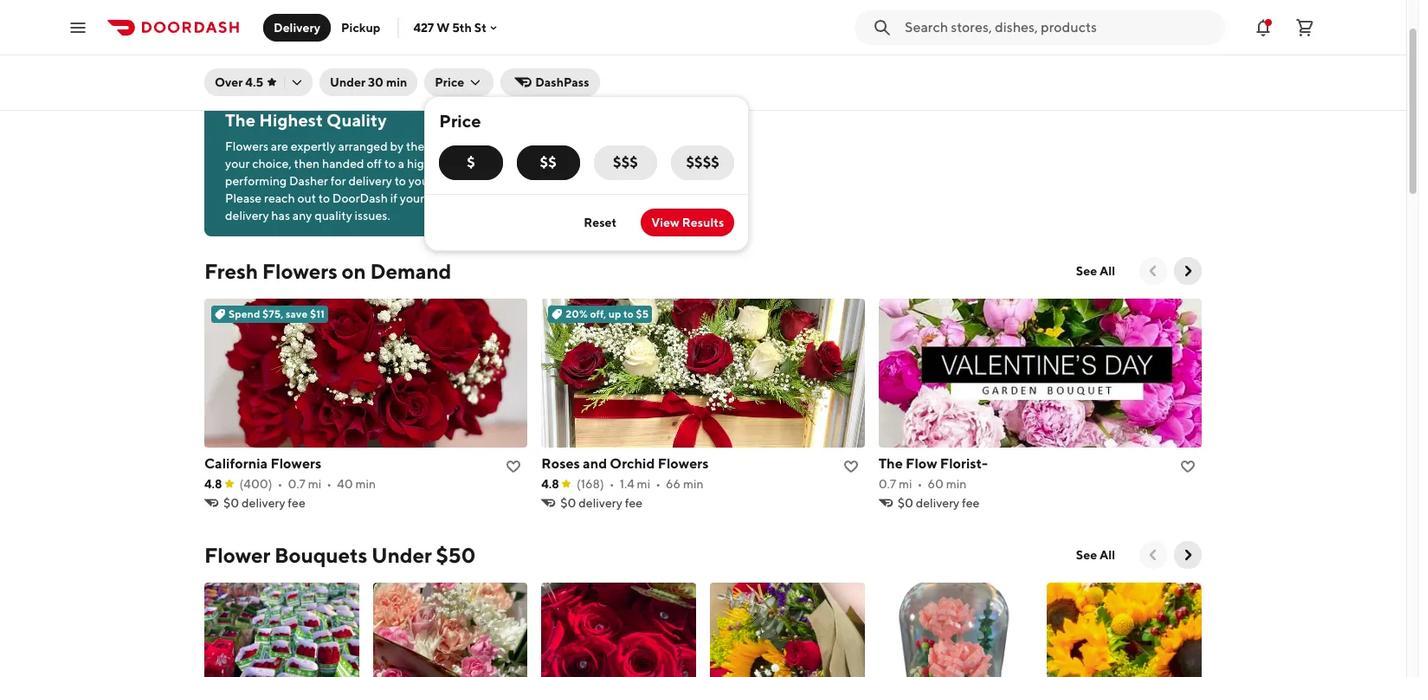 Task type: describe. For each thing, give the bounding box(es) containing it.
over 4.5
[[215, 75, 263, 89]]

flowers up save
[[262, 259, 338, 283]]

60
[[928, 477, 944, 491]]

fresh
[[204, 259, 258, 283]]

next button of carousel image for demand
[[1180, 262, 1197, 280]]

mi inside the flow florist- 0.7 mi • 60 min
[[899, 477, 912, 491]]

1 0.7 from the left
[[288, 477, 306, 491]]

then
[[294, 157, 320, 171]]

please
[[225, 191, 262, 205]]

flow
[[906, 456, 938, 472]]

to right the up
[[624, 307, 634, 320]]

flowers are expertly arranged by the florist of your choice, then handed off to a high performing dasher for delivery to your door. please reach out to doordash if your flower delivery has any quality issues.
[[225, 139, 472, 223]]

next button of carousel image for $50
[[1180, 547, 1197, 564]]

427 w 5th st button
[[414, 20, 500, 34]]

$5
[[636, 307, 649, 320]]

mi for flowers
[[308, 477, 322, 491]]

view
[[651, 216, 680, 230]]

under inside "flower bouquets under $50" link
[[372, 543, 432, 567]]

save
[[286, 307, 308, 320]]

5th
[[452, 20, 472, 34]]

$​0 delivery fee for and
[[561, 496, 643, 510]]

0.7 inside the flow florist- 0.7 mi • 60 min
[[879, 477, 897, 491]]

$​0 for california
[[223, 496, 239, 510]]

choice,
[[252, 157, 292, 171]]

bouquets
[[275, 543, 368, 567]]

fee for flowers
[[288, 496, 306, 510]]

performing
[[225, 174, 287, 188]]

quality
[[327, 110, 387, 130]]

$75,
[[262, 307, 284, 320]]

w
[[437, 20, 450, 34]]

demand
[[370, 259, 451, 283]]

see all link for demand
[[1066, 257, 1126, 285]]

427
[[414, 20, 434, 34]]

under inside under 30 min button
[[330, 75, 366, 89]]

for
[[331, 174, 346, 188]]

delivery button
[[263, 13, 331, 41]]

$$$
[[613, 154, 638, 171]]

dashpass
[[535, 75, 589, 89]]

(168)
[[577, 477, 604, 491]]

0 items, open order cart image
[[1295, 17, 1316, 38]]

spend
[[229, 307, 260, 320]]

delivery for roses and orchid flowers
[[579, 496, 623, 510]]

1 • from the left
[[278, 477, 283, 491]]

reset button
[[574, 209, 627, 236]]

3 fee from the left
[[962, 496, 980, 510]]

california flowers
[[204, 456, 322, 472]]

$50
[[436, 543, 476, 567]]

under 30 min button
[[320, 68, 418, 96]]

to down a
[[395, 174, 406, 188]]

66
[[666, 477, 681, 491]]

• 0.7 mi • 40 min
[[278, 477, 376, 491]]

florist-
[[940, 456, 988, 472]]

handed
[[322, 157, 364, 171]]

fee for and
[[625, 496, 643, 510]]

flower
[[204, 543, 270, 567]]

min right 40
[[356, 477, 376, 491]]

pickup
[[341, 20, 381, 34]]

over 4.5 button
[[204, 68, 313, 96]]

1.4
[[620, 477, 635, 491]]

$​0 for roses
[[561, 496, 576, 510]]

20%
[[566, 307, 588, 320]]

flowers up '66'
[[658, 456, 709, 472]]

roses and orchid flowers
[[542, 456, 709, 472]]

20% off, up to $5
[[566, 307, 649, 320]]

pickup button
[[331, 13, 391, 41]]

the highest quality
[[225, 110, 387, 130]]

delivery down off
[[349, 174, 392, 188]]

$$$$ button
[[671, 146, 735, 180]]

has
[[271, 209, 290, 223]]

all for demand
[[1100, 264, 1116, 278]]

florist
[[427, 139, 459, 153]]

2 vertical spatial your
[[400, 191, 425, 205]]

• 1.4 mi • 66 min
[[610, 477, 704, 491]]

Store search: begin typing to search for stores available on DoorDash text field
[[905, 18, 1215, 37]]

the for the flow florist- 0.7 mi • 60 min
[[879, 456, 903, 472]]

spend $75, save $11
[[229, 307, 325, 320]]

see for fresh flowers on demand
[[1076, 264, 1098, 278]]

orchid
[[610, 456, 655, 472]]

see all for flower bouquets under $50
[[1076, 548, 1116, 562]]

expertly
[[291, 139, 336, 153]]

flower
[[427, 191, 462, 205]]

flower bouquets under $50 link
[[204, 541, 476, 569]]

all for $50
[[1100, 548, 1116, 562]]

3 • from the left
[[610, 477, 615, 491]]

min inside button
[[386, 75, 407, 89]]

roses
[[542, 456, 580, 472]]

• inside the flow florist- 0.7 mi • 60 min
[[918, 477, 923, 491]]

1 vertical spatial price
[[439, 111, 481, 131]]

to right out
[[319, 191, 330, 205]]

delivery
[[274, 20, 321, 34]]

doordash
[[332, 191, 388, 205]]

$$$ button
[[594, 146, 657, 180]]

$$$$
[[686, 154, 720, 171]]

40
[[337, 477, 353, 491]]

30
[[368, 75, 384, 89]]

4 • from the left
[[656, 477, 661, 491]]



Task type: locate. For each thing, give the bounding box(es) containing it.
0 vertical spatial all
[[1100, 264, 1116, 278]]

1 all from the top
[[1100, 264, 1116, 278]]

1 vertical spatial under
[[372, 543, 432, 567]]

are
[[271, 139, 288, 153]]

0 horizontal spatial 4.8
[[204, 477, 222, 491]]

$​0 delivery fee for flowers
[[223, 496, 306, 510]]

1 horizontal spatial fee
[[625, 496, 643, 510]]

fee down • 0.7 mi • 40 min
[[288, 496, 306, 510]]

min
[[386, 75, 407, 89], [356, 477, 376, 491], [683, 477, 704, 491], [946, 477, 967, 491]]

$​0 delivery fee down 60
[[898, 496, 980, 510]]

california
[[204, 456, 268, 472]]

2 next button of carousel image from the top
[[1180, 547, 1197, 564]]

2 horizontal spatial $​0 delivery fee
[[898, 496, 980, 510]]

the flow florist- 0.7 mi • 60 min
[[879, 456, 988, 491]]

$​0 down california
[[223, 496, 239, 510]]

view results
[[651, 216, 724, 230]]

0 vertical spatial the
[[225, 110, 256, 130]]

$$
[[540, 154, 557, 171]]

0 horizontal spatial fee
[[288, 496, 306, 510]]

your up performing
[[225, 157, 250, 171]]

see all link for $50
[[1066, 541, 1126, 569]]

1 vertical spatial see
[[1076, 548, 1098, 562]]

$​0 delivery fee down (168) on the left of page
[[561, 496, 643, 510]]

min right '66'
[[683, 477, 704, 491]]

flowers
[[225, 139, 269, 153], [262, 259, 338, 283], [271, 456, 322, 472], [658, 456, 709, 472]]

1 mi from the left
[[308, 477, 322, 491]]

2 mi from the left
[[637, 477, 651, 491]]

4.8 down california
[[204, 477, 222, 491]]

your down high
[[409, 174, 433, 188]]

0 vertical spatial price
[[435, 75, 464, 89]]

to left a
[[384, 157, 396, 171]]

1 horizontal spatial mi
[[637, 477, 651, 491]]

3 mi from the left
[[899, 477, 912, 491]]

2 0.7 from the left
[[879, 477, 897, 491]]

$​0 delivery fee
[[223, 496, 306, 510], [561, 496, 643, 510], [898, 496, 980, 510]]

(400)
[[240, 477, 272, 491]]

2 all from the top
[[1100, 548, 1116, 562]]

1 horizontal spatial the
[[879, 456, 903, 472]]

over
[[215, 75, 243, 89]]

0 horizontal spatial 0.7
[[288, 477, 306, 491]]

see all for fresh flowers on demand
[[1076, 264, 1116, 278]]

2 see all from the top
[[1076, 548, 1116, 562]]

flower bouquets under $50
[[204, 543, 476, 567]]

1 fee from the left
[[288, 496, 306, 510]]

1 next button of carousel image from the top
[[1180, 262, 1197, 280]]

min right 60
[[946, 477, 967, 491]]

your
[[225, 157, 250, 171], [409, 174, 433, 188], [400, 191, 425, 205]]

notification bell image
[[1253, 17, 1274, 38]]

price down 427 w 5th st
[[435, 75, 464, 89]]

flowers up • 0.7 mi • 40 min
[[271, 456, 322, 472]]

fee down florist-
[[962, 496, 980, 510]]

2 horizontal spatial $​0
[[898, 496, 914, 510]]

delivery down (168) on the left of page
[[579, 496, 623, 510]]

previous button of carousel image
[[1145, 547, 1162, 564]]

highest
[[259, 110, 323, 130]]

• left '66'
[[656, 477, 661, 491]]

all left previous button of carousel icon
[[1100, 548, 1116, 562]]

min right the 30
[[386, 75, 407, 89]]

under 30 min
[[330, 75, 407, 89]]

dashpass button
[[501, 68, 600, 96]]

427 w 5th st
[[414, 20, 487, 34]]

reset
[[584, 216, 617, 230]]

1 vertical spatial see all
[[1076, 548, 1116, 562]]

see
[[1076, 264, 1098, 278], [1076, 548, 1098, 562]]

1 horizontal spatial $​0
[[561, 496, 576, 510]]

the inside the flow florist- 0.7 mi • 60 min
[[879, 456, 903, 472]]

high
[[407, 157, 431, 171]]

2 see all link from the top
[[1066, 541, 1126, 569]]

4.8
[[204, 477, 222, 491], [542, 477, 559, 491]]

delivery
[[349, 174, 392, 188], [225, 209, 269, 223], [242, 496, 285, 510], [579, 496, 623, 510], [916, 496, 960, 510]]

2 $​0 delivery fee from the left
[[561, 496, 643, 510]]

1 $​0 from the left
[[223, 496, 239, 510]]

$$ button
[[517, 146, 580, 180]]

1 see all from the top
[[1076, 264, 1116, 278]]

1 vertical spatial next button of carousel image
[[1180, 547, 1197, 564]]

any
[[293, 209, 312, 223]]

0 horizontal spatial $​0 delivery fee
[[223, 496, 306, 510]]

delivery for the flow florist-
[[916, 496, 960, 510]]

0 vertical spatial see
[[1076, 264, 1098, 278]]

price button
[[425, 68, 494, 96]]

if
[[390, 191, 398, 205]]

• right (400)
[[278, 477, 283, 491]]

$​0 delivery fee down (400)
[[223, 496, 306, 510]]

under left $50
[[372, 543, 432, 567]]

delivery down the please
[[225, 209, 269, 223]]

4.8 for roses and orchid flowers
[[542, 477, 559, 491]]

0 horizontal spatial the
[[225, 110, 256, 130]]

2 see from the top
[[1076, 548, 1098, 562]]

mi right 1.4
[[637, 477, 651, 491]]

next button of carousel image
[[1180, 262, 1197, 280], [1180, 547, 1197, 564]]

mi for and
[[637, 477, 651, 491]]

mi left 40
[[308, 477, 322, 491]]

4.8 down roses
[[542, 477, 559, 491]]

• left 60
[[918, 477, 923, 491]]

4.8 for california flowers
[[204, 477, 222, 491]]

1 vertical spatial your
[[409, 174, 433, 188]]

quality
[[315, 209, 352, 223]]

price up of
[[439, 111, 481, 131]]

flowers inside flowers are expertly arranged by the florist of your choice, then handed off to a high performing dasher for delivery to your door. please reach out to doordash if your flower delivery has any quality issues.
[[225, 139, 269, 153]]

0 vertical spatial see all
[[1076, 264, 1116, 278]]

3 $​0 from the left
[[898, 496, 914, 510]]

flowers up choice,
[[225, 139, 269, 153]]

delivery down (400)
[[242, 496, 285, 510]]

$​0
[[223, 496, 239, 510], [561, 496, 576, 510], [898, 496, 914, 510]]

by
[[390, 139, 404, 153]]

1 horizontal spatial 4.8
[[542, 477, 559, 491]]

0 horizontal spatial under
[[330, 75, 366, 89]]

price
[[435, 75, 464, 89], [439, 111, 481, 131]]

next button of carousel image right previous button of carousel image
[[1180, 262, 1197, 280]]

delivery for california flowers
[[242, 496, 285, 510]]

1 vertical spatial see all link
[[1066, 541, 1126, 569]]

1 vertical spatial all
[[1100, 548, 1116, 562]]

the for the highest quality
[[225, 110, 256, 130]]

4.5
[[245, 75, 263, 89]]

0 horizontal spatial $​0
[[223, 496, 239, 510]]

results
[[682, 216, 724, 230]]

all left previous button of carousel image
[[1100, 264, 1116, 278]]

see all
[[1076, 264, 1116, 278], [1076, 548, 1116, 562]]

1 horizontal spatial $​0 delivery fee
[[561, 496, 643, 510]]

see all link left previous button of carousel image
[[1066, 257, 1126, 285]]

see all left previous button of carousel icon
[[1076, 548, 1116, 562]]

0.7 left 60
[[879, 477, 897, 491]]

fresh flowers on demand
[[204, 259, 451, 283]]

next button of carousel image right previous button of carousel icon
[[1180, 547, 1197, 564]]

2 horizontal spatial fee
[[962, 496, 980, 510]]

arranged
[[338, 139, 388, 153]]

$ button
[[439, 146, 503, 180]]

out
[[297, 191, 316, 205]]

0 vertical spatial under
[[330, 75, 366, 89]]

1 see from the top
[[1076, 264, 1098, 278]]

on
[[342, 259, 366, 283]]

1 horizontal spatial under
[[372, 543, 432, 567]]

0 horizontal spatial mi
[[308, 477, 322, 491]]

reach
[[264, 191, 295, 205]]

a
[[398, 157, 405, 171]]

previous button of carousel image
[[1145, 262, 1162, 280]]

of
[[461, 139, 472, 153]]

$
[[467, 154, 475, 171]]

off
[[367, 157, 382, 171]]

the down over 4.5
[[225, 110, 256, 130]]

$11
[[310, 307, 325, 320]]

price inside 'button'
[[435, 75, 464, 89]]

issues.
[[355, 209, 390, 223]]

and
[[583, 456, 607, 472]]

open menu image
[[68, 17, 88, 38]]

fee down 1.4
[[625, 496, 643, 510]]

5 • from the left
[[918, 477, 923, 491]]

1 see all link from the top
[[1066, 257, 1126, 285]]

1 $​0 delivery fee from the left
[[223, 496, 306, 510]]

$​0 down roses
[[561, 496, 576, 510]]

1 horizontal spatial 0.7
[[879, 477, 897, 491]]

your right if
[[400, 191, 425, 205]]

2 4.8 from the left
[[542, 477, 559, 491]]

door.
[[436, 174, 463, 188]]

off,
[[590, 307, 606, 320]]

the
[[406, 139, 425, 153]]

0.7 down "california flowers"
[[288, 477, 306, 491]]

st
[[474, 20, 487, 34]]

0 vertical spatial your
[[225, 157, 250, 171]]

see all link left previous button of carousel icon
[[1066, 541, 1126, 569]]

2 fee from the left
[[625, 496, 643, 510]]

see all left previous button of carousel image
[[1076, 264, 1116, 278]]

see for flower bouquets under $50
[[1076, 548, 1098, 562]]

• left 40
[[327, 477, 332, 491]]

see left previous button of carousel image
[[1076, 264, 1098, 278]]

1 vertical spatial the
[[879, 456, 903, 472]]

fresh flowers on demand link
[[204, 257, 451, 285]]

$​0 down the flow florist- 0.7 mi • 60 min
[[898, 496, 914, 510]]

the
[[225, 110, 256, 130], [879, 456, 903, 472]]

• left 1.4
[[610, 477, 615, 491]]

the left flow
[[879, 456, 903, 472]]

view results button
[[641, 209, 735, 236]]

see left previous button of carousel icon
[[1076, 548, 1098, 562]]

to
[[384, 157, 396, 171], [395, 174, 406, 188], [319, 191, 330, 205], [624, 307, 634, 320]]

0 vertical spatial next button of carousel image
[[1180, 262, 1197, 280]]

1 4.8 from the left
[[204, 477, 222, 491]]

delivery down 60
[[916, 496, 960, 510]]

0.7
[[288, 477, 306, 491], [879, 477, 897, 491]]

2 • from the left
[[327, 477, 332, 491]]

under
[[330, 75, 366, 89], [372, 543, 432, 567]]

min inside the flow florist- 0.7 mi • 60 min
[[946, 477, 967, 491]]

up
[[609, 307, 621, 320]]

2 $​0 from the left
[[561, 496, 576, 510]]

dasher
[[289, 174, 328, 188]]

2 horizontal spatial mi
[[899, 477, 912, 491]]

3 $​0 delivery fee from the left
[[898, 496, 980, 510]]

0 vertical spatial see all link
[[1066, 257, 1126, 285]]

mi down flow
[[899, 477, 912, 491]]

under left the 30
[[330, 75, 366, 89]]



Task type: vqa. For each thing, say whether or not it's contained in the screenshot.
minimum
no



